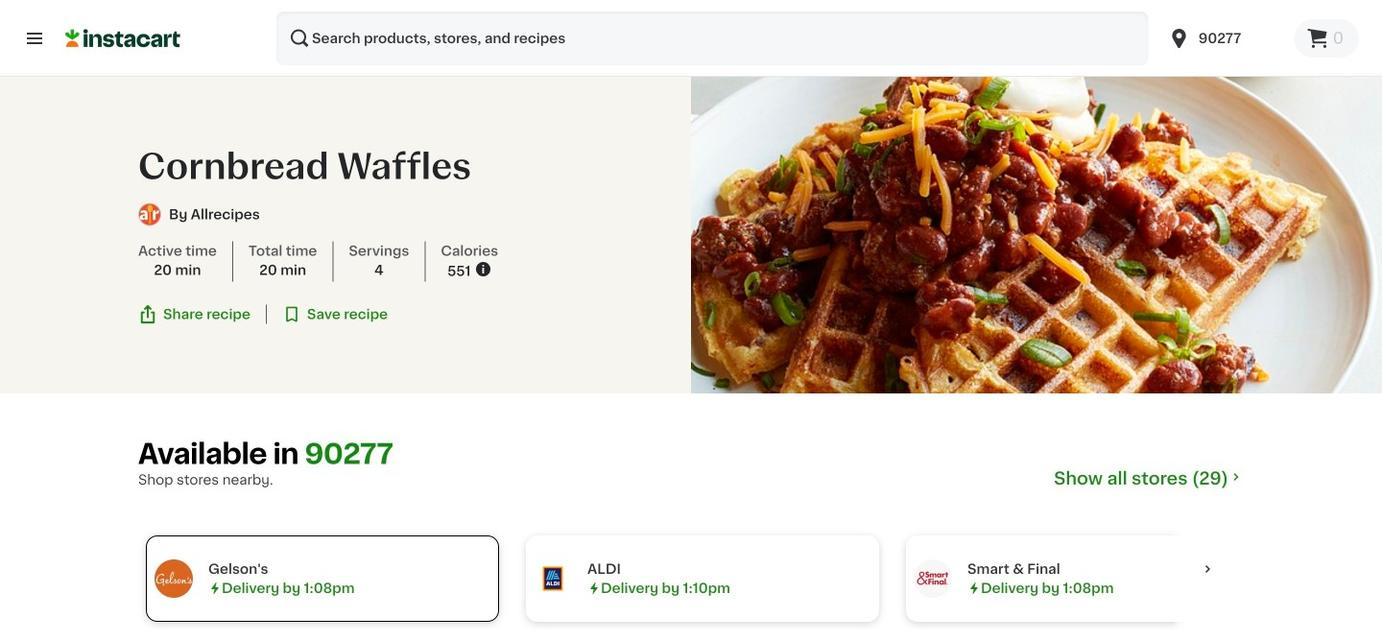 Task type: locate. For each thing, give the bounding box(es) containing it.
cornbread waffles image
[[691, 77, 1383, 394]]

region
[[138, 513, 1268, 630]]

None search field
[[277, 12, 1149, 65]]

smart & final image
[[914, 560, 953, 598]]



Task type: describe. For each thing, give the bounding box(es) containing it.
instacart logo image
[[65, 27, 181, 50]]

aldi image
[[534, 560, 572, 598]]

Search field
[[277, 12, 1149, 65]]

gelson's image
[[155, 560, 193, 598]]



Task type: vqa. For each thing, say whether or not it's contained in the screenshot.
"selection."
no



